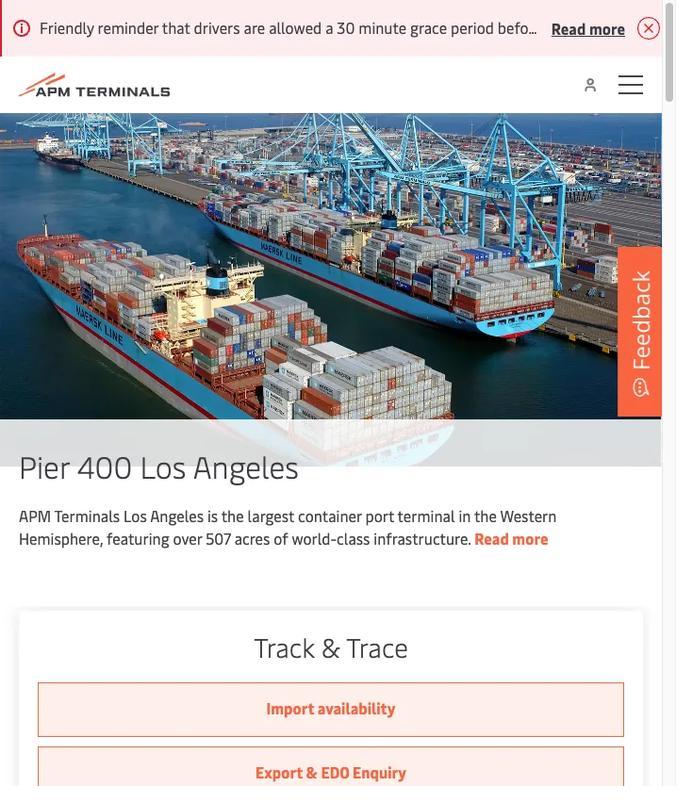 Task type: locate. For each thing, give the bounding box(es) containing it.
& left edo
[[306, 762, 318, 783]]

& left trace
[[321, 629, 341, 665]]

the right in
[[474, 506, 497, 526]]

1 horizontal spatial &
[[321, 629, 341, 665]]

close alert image
[[637, 17, 660, 40]]

more inside button
[[590, 17, 626, 38]]

1 vertical spatial more
[[513, 528, 549, 549]]

track & trace
[[254, 629, 408, 665]]

1 horizontal spatial read
[[552, 17, 586, 38]]

more down western
[[513, 528, 549, 549]]

507
[[206, 528, 231, 549]]

0 vertical spatial read
[[552, 17, 586, 38]]

1 vertical spatial &
[[306, 762, 318, 783]]

angeles inside apm terminals los angeles is the largest container port terminal in the western hemisphere, featuring over 507 acres of world-class infrastructure.
[[150, 506, 204, 526]]

read more link
[[475, 528, 549, 549]]

0 vertical spatial angeles
[[193, 446, 299, 487]]

0 horizontal spatial &
[[306, 762, 318, 783]]

read more for read more link at the right of page
[[475, 528, 549, 549]]

los up featuring
[[124, 506, 147, 526]]

read more for 'read more' button
[[552, 17, 626, 38]]

track
[[254, 629, 315, 665]]

1 vertical spatial angeles
[[150, 506, 204, 526]]

import
[[267, 698, 314, 719]]

apm
[[19, 506, 51, 526]]

hemisphere,
[[19, 528, 103, 549]]

more left close alert image
[[590, 17, 626, 38]]

the right is at the bottom of page
[[221, 506, 244, 526]]

& for trace
[[321, 629, 341, 665]]

more
[[590, 17, 626, 38], [513, 528, 549, 549]]

read more
[[552, 17, 626, 38], [475, 528, 549, 549]]

2 the from the left
[[474, 506, 497, 526]]

export & edo enquiry button
[[38, 747, 625, 787]]

1 horizontal spatial the
[[474, 506, 497, 526]]

0 vertical spatial &
[[321, 629, 341, 665]]

read
[[552, 17, 586, 38], [475, 528, 509, 549]]

& inside button
[[306, 762, 318, 783]]

availability
[[318, 698, 396, 719]]

read inside button
[[552, 17, 586, 38]]

western
[[500, 506, 557, 526]]

0 horizontal spatial the
[[221, 506, 244, 526]]

angeles up over on the bottom left
[[150, 506, 204, 526]]

container
[[298, 506, 362, 526]]

angeles for 400
[[193, 446, 299, 487]]

0 horizontal spatial more
[[513, 528, 549, 549]]

1 horizontal spatial more
[[590, 17, 626, 38]]

los
[[140, 446, 186, 487], [124, 506, 147, 526]]

0 vertical spatial read more
[[552, 17, 626, 38]]

1 vertical spatial read
[[475, 528, 509, 549]]

1 horizontal spatial read more
[[552, 17, 626, 38]]

read left close alert image
[[552, 17, 586, 38]]

class
[[337, 528, 370, 549]]

read more down western
[[475, 528, 549, 549]]

acres
[[235, 528, 270, 549]]

more for 'read more' button
[[590, 17, 626, 38]]

export
[[256, 762, 303, 783]]

apm terminals los angeles is the largest container port terminal in the western hemisphere, featuring over 507 acres of world-class infrastructure.
[[19, 506, 557, 549]]

the
[[221, 506, 244, 526], [474, 506, 497, 526]]

1 vertical spatial los
[[124, 506, 147, 526]]

1 the from the left
[[221, 506, 244, 526]]

los inside apm terminals los angeles is the largest container port terminal in the western hemisphere, featuring over 507 acres of world-class infrastructure.
[[124, 506, 147, 526]]

read down western
[[475, 528, 509, 549]]

0 horizontal spatial read
[[475, 528, 509, 549]]

los right 400
[[140, 446, 186, 487]]

angeles for terminals
[[150, 506, 204, 526]]

0 vertical spatial los
[[140, 446, 186, 487]]

read more left close alert image
[[552, 17, 626, 38]]

angeles up largest
[[193, 446, 299, 487]]

feedback
[[626, 271, 657, 371]]

export & edo enquiry
[[256, 762, 407, 783]]

in
[[459, 506, 471, 526]]

0 vertical spatial more
[[590, 17, 626, 38]]

read more button
[[552, 16, 626, 40]]

read for 'read more' button
[[552, 17, 586, 38]]

los for 400
[[140, 446, 186, 487]]

&
[[321, 629, 341, 665], [306, 762, 318, 783]]

is
[[208, 506, 218, 526]]

1 vertical spatial read more
[[475, 528, 549, 549]]

infrastructure.
[[374, 528, 471, 549]]

angeles
[[193, 446, 299, 487], [150, 506, 204, 526]]

0 horizontal spatial read more
[[475, 528, 549, 549]]



Task type: describe. For each thing, give the bounding box(es) containing it.
over
[[173, 528, 202, 549]]

more for read more link at the right of page
[[513, 528, 549, 549]]

port
[[366, 506, 394, 526]]

import availability button
[[38, 683, 625, 738]]

los for terminals
[[124, 506, 147, 526]]

pier 400 los angeles
[[19, 446, 299, 487]]

& for edo
[[306, 762, 318, 783]]

of
[[274, 528, 288, 549]]

world-
[[292, 528, 337, 549]]

terminals
[[54, 506, 120, 526]]

edo
[[321, 762, 350, 783]]

los angeles pier 400 image
[[0, 113, 662, 467]]

feedback button
[[618, 247, 665, 417]]

featuring
[[107, 528, 169, 549]]

largest
[[248, 506, 295, 526]]

trace
[[346, 629, 408, 665]]

read for read more link at the right of page
[[475, 528, 509, 549]]

terminal
[[398, 506, 455, 526]]

pier
[[19, 446, 69, 487]]

enquiry
[[353, 762, 407, 783]]

400
[[77, 446, 132, 487]]

import availability
[[267, 698, 396, 719]]



Task type: vqa. For each thing, say whether or not it's contained in the screenshot.
Contact Us THE CONTACT
no



